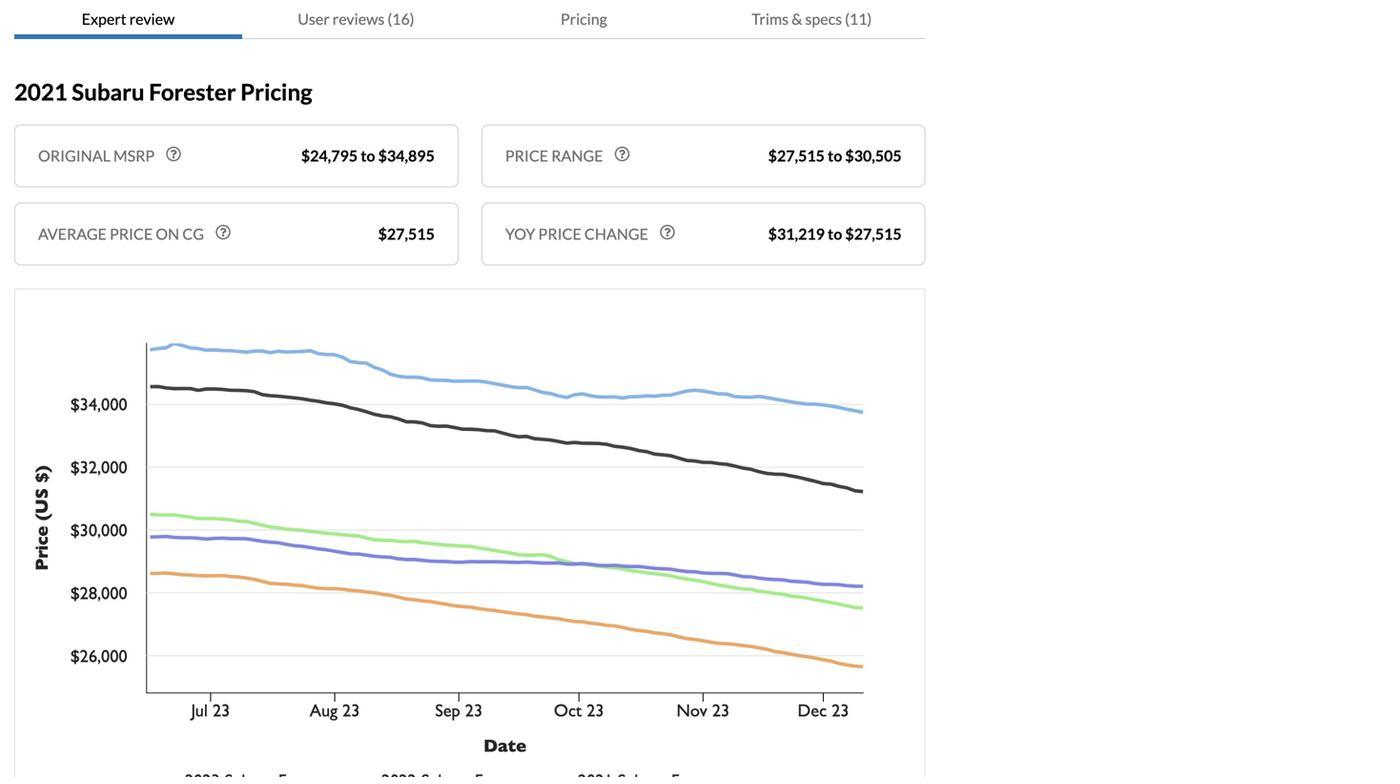 Task type: vqa. For each thing, say whether or not it's contained in the screenshot.
THE $27,515
yes



Task type: locate. For each thing, give the bounding box(es) containing it.
$31,219 to $27,515
[[768, 225, 902, 243]]

user reviews (16)
[[298, 10, 414, 28]]

expert review tab
[[14, 0, 242, 39]]

pricing
[[561, 10, 607, 28], [240, 78, 312, 106]]

$27,515 right $31,219
[[845, 225, 902, 243]]

question circle image
[[615, 146, 630, 162], [215, 225, 231, 240], [660, 225, 675, 240]]

1 vertical spatial pricing
[[240, 78, 312, 106]]

yoy price change
[[505, 225, 648, 243]]

$27,515 for $27,515 to $30,505
[[768, 146, 825, 165]]

trims & specs (11)
[[752, 10, 872, 28]]

question circle image for yoy price change
[[660, 225, 675, 240]]

$27,515 to $30,505
[[768, 146, 902, 165]]

to right $31,219
[[828, 225, 842, 243]]

to
[[361, 146, 375, 165], [828, 146, 842, 165], [828, 225, 842, 243]]

$27,515 for $27,515
[[378, 225, 435, 243]]

to left $30,505
[[828, 146, 842, 165]]

pricing inside "tab"
[[561, 10, 607, 28]]

2 horizontal spatial question circle image
[[660, 225, 675, 240]]

1 horizontal spatial $27,515
[[768, 146, 825, 165]]

$27,515 down $34,895
[[378, 225, 435, 243]]

change
[[584, 225, 648, 243]]

question circle image right 'cg'
[[215, 225, 231, 240]]

tab list
[[14, 0, 926, 39]]

to right $24,795
[[361, 146, 375, 165]]

0 horizontal spatial question circle image
[[215, 225, 231, 240]]

0 vertical spatial pricing
[[561, 10, 607, 28]]

1 horizontal spatial pricing
[[561, 10, 607, 28]]

question circle image
[[166, 146, 181, 162]]

1 horizontal spatial question circle image
[[615, 146, 630, 162]]

0 horizontal spatial price
[[110, 225, 153, 243]]

2021
[[14, 78, 67, 106]]

2 price from the left
[[538, 225, 582, 243]]

price
[[505, 146, 548, 165]]

to for $27,515
[[828, 146, 842, 165]]

msrp
[[113, 146, 155, 165]]

1 price from the left
[[110, 225, 153, 243]]

$27,515 left $30,505
[[768, 146, 825, 165]]

expert
[[82, 10, 126, 28]]

question circle image right range
[[615, 146, 630, 162]]

average
[[38, 225, 107, 243]]

price range
[[505, 146, 603, 165]]

0 horizontal spatial pricing
[[240, 78, 312, 106]]

2 horizontal spatial $27,515
[[845, 225, 902, 243]]

review
[[129, 10, 175, 28]]

price right yoy
[[538, 225, 582, 243]]

trims & specs (11) tab
[[698, 0, 926, 39]]

$24,795 to $34,895
[[301, 146, 435, 165]]

price left on
[[110, 225, 153, 243]]

$27,515
[[768, 146, 825, 165], [378, 225, 435, 243], [845, 225, 902, 243]]

forester
[[149, 78, 236, 106]]

question circle image right change
[[660, 225, 675, 240]]

0 horizontal spatial $27,515
[[378, 225, 435, 243]]

reviews
[[333, 10, 385, 28]]

price for average
[[110, 225, 153, 243]]

price
[[110, 225, 153, 243], [538, 225, 582, 243]]

1 horizontal spatial price
[[538, 225, 582, 243]]



Task type: describe. For each thing, give the bounding box(es) containing it.
$24,795
[[301, 146, 358, 165]]

yoy
[[505, 225, 535, 243]]

(16)
[[388, 10, 414, 28]]

$34,895
[[378, 146, 435, 165]]

question circle image for price range
[[615, 146, 630, 162]]

trims
[[752, 10, 789, 28]]

on
[[156, 225, 179, 243]]

price for yoy
[[538, 225, 582, 243]]

$31,219
[[768, 225, 825, 243]]

$30,505
[[845, 146, 902, 165]]

to for $24,795
[[361, 146, 375, 165]]

cg
[[182, 225, 204, 243]]

question circle image for average price on cg
[[215, 225, 231, 240]]

subaru
[[72, 78, 145, 106]]

specs
[[805, 10, 842, 28]]

&
[[792, 10, 802, 28]]

pricing tab
[[470, 0, 698, 39]]

2021 subaru forester pricing
[[14, 78, 312, 106]]

expert review
[[82, 10, 175, 28]]

user reviews (16) tab
[[242, 0, 470, 39]]

original
[[38, 146, 110, 165]]

tab list containing expert review
[[14, 0, 926, 39]]

user
[[298, 10, 330, 28]]

range
[[551, 146, 603, 165]]

to for $31,219
[[828, 225, 842, 243]]

original msrp
[[38, 146, 155, 165]]

(11)
[[845, 10, 872, 28]]

average price on cg
[[38, 225, 204, 243]]



